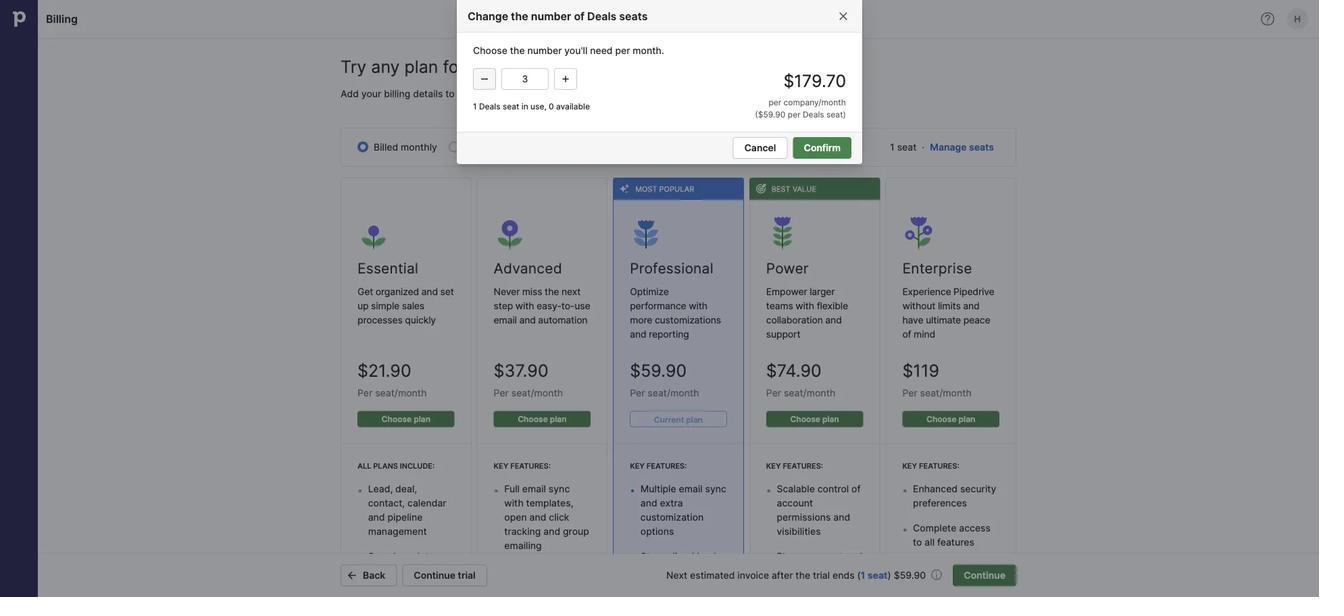 Task type: describe. For each thing, give the bounding box(es) containing it.
key features: for $59.90
[[630, 462, 687, 470]]

performance
[[630, 300, 686, 312]]

access inside • streamlined lead routing and account access controls for teams
[[680, 580, 711, 591]]

on
[[499, 88, 510, 99]]

peace
[[964, 315, 990, 326]]

plan for $119
[[959, 414, 976, 424]]

mind
[[914, 329, 935, 340]]

1 for 1 seat · manage seats
[[890, 141, 895, 153]]

current
[[654, 415, 684, 425]]

up
[[358, 300, 369, 312]]

choose plan button for $119
[[903, 411, 1000, 427]]

cancel
[[744, 142, 776, 154]]

• streamlined lead routing and account access controls for teams
[[630, 551, 722, 597]]

• phone support and crm implementation
[[766, 551, 863, 591]]

choose plan button for $74.90
[[766, 411, 863, 427]]

email for $37.90
[[522, 484, 546, 495]]

$37.90 per seat/month
[[494, 361, 563, 399]]

quickly
[[405, 315, 436, 326]]

seat/month for $21.90
[[375, 388, 427, 399]]

add your billing details to continue on your selected plan after your trial ends.
[[341, 88, 689, 99]]

• for • full email sync with templates, open and click tracking and group emailing
[[494, 485, 499, 496]]

confirm button
[[793, 137, 852, 159]]

1 horizontal spatial seats
[[969, 141, 994, 153]]

key features: for $74.90
[[766, 462, 823, 470]]

0 vertical spatial use
[[531, 102, 544, 112]]

$21.90
[[358, 361, 411, 381]]

1 horizontal spatial trial
[[644, 88, 662, 99]]

and inside • unlimited reports and customizations
[[913, 576, 930, 588]]

lead,
[[368, 484, 393, 495]]

• for • phone support and crm implementation
[[766, 553, 771, 564]]

routing
[[641, 565, 672, 577]]

plan for $59.90
[[686, 415, 703, 425]]

control
[[818, 484, 849, 495]]

essential
[[358, 260, 419, 277]]

plans
[[373, 462, 398, 470]]

seat/month for $37.90
[[511, 388, 563, 399]]

teams inside • streamlined lead routing and account access controls for teams
[[695, 594, 722, 597]]

free
[[470, 57, 502, 77]]

next
[[666, 570, 688, 582]]

0
[[549, 102, 554, 112]]

2 horizontal spatial per
[[788, 110, 801, 120]]

best
[[772, 185, 791, 193]]

full
[[504, 484, 520, 495]]

color primary inverted image
[[619, 183, 630, 194]]

diamond image
[[903, 216, 935, 249]]

1 vertical spatial seat
[[897, 141, 917, 153]]

• for • enhanced security preferences
[[903, 485, 908, 496]]

1 for 1 deals seat in use , 0 available
[[473, 102, 477, 112]]

sales
[[402, 300, 424, 312]]

choose for $37.90
[[518, 414, 548, 424]]

annually
[[492, 142, 529, 153]]

include:
[[400, 462, 435, 470]]

• for • unlimited reports and customizations
[[903, 563, 908, 575]]

try any plan for free
[[341, 57, 502, 77]]

gold image
[[494, 216, 526, 249]]

$37.90
[[494, 361, 548, 381]]

value
[[793, 185, 816, 193]]

ends
[[833, 570, 855, 582]]

• for •
[[494, 567, 499, 578]]

seat/month for $119
[[920, 388, 972, 399]]

invoice
[[738, 570, 769, 582]]

import
[[368, 565, 398, 577]]

enhanced
[[913, 484, 958, 495]]

1 your from the left
[[361, 88, 381, 99]]

choose plan for $21.90
[[382, 414, 431, 424]]

change
[[468, 9, 508, 23]]

and inside • multiple email sync and extra customization options
[[641, 498, 657, 509]]

1 seat link
[[861, 570, 888, 582]]

with inside empower larger teams with flexible collaboration and support
[[796, 300, 814, 312]]

choose plan button for $21.90
[[358, 411, 455, 427]]

and inside get organized and set up simple sales processes quickly
[[421, 286, 438, 298]]

$119
[[903, 361, 940, 381]]

·
[[922, 141, 925, 153]]

and down the click at the left of page
[[544, 526, 560, 538]]

2 your from the left
[[513, 88, 533, 99]]

limits
[[938, 300, 961, 312]]

flexible
[[817, 300, 848, 312]]

choose for $74.90
[[790, 414, 820, 424]]

plan up details
[[404, 57, 438, 77]]

experience
[[903, 286, 951, 298]]

choose for $119
[[927, 414, 957, 424]]

to-
[[562, 300, 575, 312]]

extra
[[660, 498, 683, 509]]

per for $59.90
[[630, 388, 645, 399]]

1 seat · manage seats
[[890, 141, 994, 153]]

security
[[960, 484, 996, 495]]

larger
[[810, 286, 835, 298]]

estimated
[[690, 570, 735, 582]]

never miss the next step with easy-to-use email and automation
[[494, 286, 590, 326]]

continue trial
[[414, 570, 476, 582]]

with inside never miss the next step with easy-to-use email and automation
[[515, 300, 534, 312]]

controls
[[641, 594, 677, 597]]

the inside never miss the next step with easy-to-use email and automation
[[545, 286, 559, 298]]

features: for $119
[[919, 462, 959, 470]]

• scalable control of account permissions and visibilities
[[766, 484, 861, 538]]

2 horizontal spatial trial
[[813, 570, 830, 582]]

key features: for $37.90
[[494, 462, 551, 470]]

available
[[556, 102, 590, 112]]

manage seats link
[[930, 141, 994, 153]]

1 horizontal spatial deals
[[587, 9, 617, 23]]

seamless
[[368, 551, 411, 563]]

email inside never miss the next step with easy-to-use email and automation
[[494, 315, 517, 326]]

color primary image inside the "back" button
[[344, 570, 360, 581]]

to inside • complete access to all features
[[913, 537, 922, 548]]

click
[[549, 512, 569, 523]]

monthly
[[401, 142, 437, 153]]

selected
[[535, 88, 574, 99]]

color primary inverted image
[[755, 183, 766, 194]]

of inside experience pipedrive without limits and have ultimate peace of mind
[[903, 329, 911, 340]]

of for number
[[574, 9, 585, 23]]

professional
[[630, 260, 714, 277]]

simple
[[371, 300, 399, 312]]

choose plan for $37.90
[[518, 414, 567, 424]]

key for $119
[[903, 462, 917, 470]]

0 vertical spatial for
[[443, 57, 465, 77]]

lead
[[697, 551, 716, 563]]

ruby image
[[766, 216, 799, 249]]

choose plan for $119
[[927, 414, 976, 424]]

and down templates,
[[530, 512, 546, 523]]

billed annually
[[465, 142, 529, 153]]

popular
[[659, 185, 694, 193]]

of for control
[[852, 484, 861, 495]]

multiple
[[641, 484, 676, 495]]

the right change
[[511, 9, 528, 23]]

the up add your billing details to continue on your selected plan after your trial ends.
[[510, 45, 525, 56]]

continue
[[457, 88, 496, 99]]

• enhanced security preferences
[[903, 484, 996, 509]]

phone
[[777, 551, 805, 563]]

collaboration
[[766, 315, 823, 326]]

billed for billed annually
[[465, 142, 489, 153]]

features: for $74.90
[[783, 462, 823, 470]]

and inside • streamlined lead routing and account access controls for teams
[[675, 565, 692, 577]]

choose plan for $74.90
[[790, 414, 839, 424]]

best value
[[772, 185, 816, 193]]

visibilities
[[777, 526, 821, 538]]

details
[[413, 88, 443, 99]]

seat/month for $59.90
[[648, 388, 699, 399]]

• for • seamless data import and 400+ integrations
[[358, 553, 363, 564]]

all
[[358, 462, 371, 470]]

• for • multiple email sync and extra customization options
[[630, 485, 635, 496]]

choose plan button for $37.90
[[494, 411, 591, 427]]

$59.90 inside $59.90 per seat/month
[[630, 361, 687, 381]]

you'll
[[565, 45, 588, 56]]

change the number of deals seats
[[468, 9, 648, 23]]

reporting
[[649, 329, 689, 340]]

)
[[888, 570, 891, 582]]

pipedrive
[[954, 286, 995, 298]]

h
[[1294, 14, 1301, 24]]

continue trial button
[[402, 565, 487, 587]]



Task type: vqa. For each thing, say whether or not it's contained in the screenshot.


Task type: locate. For each thing, give the bounding box(es) containing it.
number for you'll
[[527, 45, 562, 56]]

to right details
[[446, 88, 455, 99]]

choose for $21.90
[[382, 414, 412, 424]]

plan for $37.90
[[550, 414, 567, 424]]

trial left ends
[[813, 570, 830, 582]]

ends.
[[664, 88, 689, 99]]

1 horizontal spatial $59.90
[[894, 570, 926, 582]]

plan down $119 per seat/month
[[959, 414, 976, 424]]

and inside • phone support and crm implementation
[[846, 551, 863, 563]]

2 key features: from the left
[[630, 462, 687, 470]]

plan down $74.90 per seat/month
[[822, 414, 839, 424]]

0 vertical spatial per
[[615, 45, 630, 56]]

seat down add your billing details to continue on your selected plan after your trial ends.
[[503, 102, 519, 112]]

pipeline
[[388, 512, 423, 523]]

0 vertical spatial 1
[[473, 102, 477, 112]]

access inside • complete access to all features
[[959, 523, 991, 534]]

key features: up full
[[494, 462, 551, 470]]

1 sync from the left
[[549, 484, 570, 495]]

1 seat/month from the left
[[375, 388, 427, 399]]

trial inside button
[[458, 570, 476, 582]]

and down flexible
[[825, 315, 842, 326]]

0 horizontal spatial continue
[[414, 570, 456, 582]]

4 choose plan from the left
[[927, 414, 976, 424]]

most popular
[[635, 185, 694, 193]]

key features: up scalable
[[766, 462, 823, 470]]

0 vertical spatial account
[[777, 498, 813, 509]]

with right the performance
[[689, 300, 708, 312]]

1 vertical spatial seats
[[969, 141, 994, 153]]

3 choose plan from the left
[[790, 414, 839, 424]]

• left enhanced
[[903, 485, 908, 496]]

of up you'll
[[574, 9, 585, 23]]

per inside $21.90 per seat/month
[[358, 388, 373, 399]]

1 horizontal spatial use
[[575, 300, 590, 312]]

number for of
[[531, 9, 571, 23]]

1 vertical spatial $59.90
[[894, 570, 926, 582]]

4 features: from the left
[[919, 462, 959, 470]]

•
[[358, 485, 363, 496], [494, 485, 499, 496], [630, 485, 635, 496], [766, 485, 771, 496], [903, 485, 908, 496], [903, 524, 908, 536], [358, 553, 363, 564], [630, 553, 635, 564], [766, 553, 771, 564], [903, 563, 908, 575], [494, 567, 499, 578]]

3 key features: from the left
[[766, 462, 823, 470]]

back button
[[341, 565, 397, 587]]

with inside • full email sync with templates, open and click tracking and group emailing
[[504, 498, 524, 509]]

email inside • multiple email sync and extra customization options
[[679, 484, 703, 495]]

with inside optimize performance with more customizations and reporting
[[689, 300, 708, 312]]

for
[[443, 57, 465, 77], [680, 594, 692, 597]]

1 horizontal spatial account
[[777, 498, 813, 509]]

4 key from the left
[[903, 462, 917, 470]]

tracking
[[504, 526, 541, 538]]

customizations up reporting
[[655, 315, 721, 326]]

0 horizontal spatial sync
[[549, 484, 570, 495]]

seats up month.
[[619, 9, 648, 23]]

1 vertical spatial for
[[680, 594, 692, 597]]

use inside never miss the next step with easy-to-use email and automation
[[575, 300, 590, 312]]

0 horizontal spatial to
[[446, 88, 455, 99]]

key features: up enhanced
[[903, 462, 959, 470]]

number up choose the number you'll need per month.
[[531, 9, 571, 23]]

advanced
[[494, 260, 562, 277]]

1 per from the left
[[358, 388, 373, 399]]

account inside • streamlined lead routing and account access controls for teams
[[641, 580, 677, 591]]

key for $37.90
[[494, 462, 509, 470]]

2 continue from the left
[[964, 570, 1006, 582]]

and down contact,
[[368, 512, 385, 523]]

sync
[[549, 484, 570, 495], [705, 484, 727, 495]]

after down need
[[598, 88, 619, 99]]

0 vertical spatial seats
[[619, 9, 648, 23]]

teams inside empower larger teams with flexible collaboration and support
[[766, 300, 793, 312]]

implementation
[[777, 580, 846, 591]]

automation
[[538, 315, 588, 326]]

continue down features
[[964, 570, 1006, 582]]

and inside empower larger teams with flexible collaboration and support
[[825, 315, 842, 326]]

• unlimited reports and customizations
[[903, 562, 991, 597]]

1 vertical spatial customizations
[[913, 590, 981, 597]]

2 key from the left
[[630, 462, 645, 470]]

deals down company/month
[[803, 110, 824, 120]]

plan for $21.90
[[414, 414, 431, 424]]

0 vertical spatial teams
[[766, 300, 793, 312]]

and
[[421, 286, 438, 298], [963, 300, 980, 312], [519, 315, 536, 326], [825, 315, 842, 326], [630, 329, 646, 340], [641, 498, 657, 509], [368, 512, 385, 523], [530, 512, 546, 523], [834, 512, 850, 523], [544, 526, 560, 538], [846, 551, 863, 563], [400, 565, 417, 577], [675, 565, 692, 577], [913, 576, 930, 588]]

key up full
[[494, 462, 509, 470]]

0 horizontal spatial email
[[494, 315, 517, 326]]

plan inside button
[[686, 415, 703, 425]]

2 billed from the left
[[465, 142, 489, 153]]

to
[[446, 88, 455, 99], [913, 537, 922, 548]]

plan up available
[[576, 88, 595, 99]]

and inside never miss the next step with easy-to-use email and automation
[[519, 315, 536, 326]]

1 horizontal spatial teams
[[766, 300, 793, 312]]

0 vertical spatial customizations
[[655, 315, 721, 326]]

• inside • lead, deal, contact, calendar and pipeline management
[[358, 485, 363, 496]]

5 seat/month from the left
[[920, 388, 972, 399]]

deals inside $179.70 per company/month ($59.90 per deals seat)
[[803, 110, 824, 120]]

$59.90 per seat/month
[[630, 361, 699, 399]]

and down control
[[834, 512, 850, 523]]

1 horizontal spatial customizations
[[913, 590, 981, 597]]

organized
[[376, 286, 419, 298]]

• up the "back" button
[[358, 553, 363, 564]]

• right )
[[903, 563, 908, 575]]

• inside • scalable control of account permissions and visibilities
[[766, 485, 771, 496]]

2 vertical spatial seat
[[868, 570, 888, 582]]

plan for $74.90
[[822, 414, 839, 424]]

key
[[494, 462, 509, 470], [630, 462, 645, 470], [766, 462, 781, 470], [903, 462, 917, 470]]

0 horizontal spatial teams
[[695, 594, 722, 597]]

support inside • phone support and crm implementation
[[808, 551, 843, 563]]

the
[[511, 9, 528, 23], [510, 45, 525, 56], [545, 286, 559, 298], [796, 570, 810, 582]]

None number field
[[501, 68, 549, 90]]

email up templates,
[[522, 484, 546, 495]]

email down step on the bottom left of page
[[494, 315, 517, 326]]

and down more on the bottom of the page
[[630, 329, 646, 340]]

optimize performance with more customizations and reporting
[[630, 286, 721, 340]]

back
[[363, 570, 385, 582]]

per
[[358, 388, 373, 399], [494, 388, 509, 399], [630, 388, 645, 399], [766, 388, 781, 399], [903, 388, 918, 399]]

per for $74.90
[[766, 388, 781, 399]]

2 vertical spatial per
[[788, 110, 801, 120]]

1 horizontal spatial per
[[769, 98, 782, 107]]

1 left ·
[[890, 141, 895, 153]]

($59.90
[[755, 110, 786, 120]]

0 vertical spatial after
[[598, 88, 619, 99]]

color muted image
[[931, 570, 942, 581]]

$179.70 per company/month ($59.90 per deals seat)
[[755, 71, 846, 120]]

• inside • streamlined lead routing and account access controls for teams
[[630, 553, 635, 564]]

0 horizontal spatial after
[[598, 88, 619, 99]]

seat/month for $74.90
[[784, 388, 836, 399]]

1 features: from the left
[[510, 462, 551, 470]]

2 sync from the left
[[705, 484, 727, 495]]

0 vertical spatial number
[[531, 9, 571, 23]]

0 horizontal spatial 1
[[473, 102, 477, 112]]

sync inside • multiple email sync and extra customization options
[[705, 484, 727, 495]]

and down streamlined
[[675, 565, 692, 577]]

choose plan button down $119 per seat/month
[[903, 411, 1000, 427]]

3 per from the left
[[630, 388, 645, 399]]

1 choose plan from the left
[[382, 414, 431, 424]]

• inside • phone support and crm implementation
[[766, 553, 771, 564]]

1 horizontal spatial for
[[680, 594, 692, 597]]

4 key features: from the left
[[903, 462, 959, 470]]

miss
[[522, 286, 542, 298]]

home image
[[9, 9, 29, 29]]

1 right ends
[[861, 570, 865, 582]]

have
[[903, 315, 923, 326]]

• left the lead,
[[358, 485, 363, 496]]

and down pipedrive
[[963, 300, 980, 312]]

• lead, deal, contact, calendar and pipeline management
[[358, 484, 447, 538]]

1 horizontal spatial email
[[522, 484, 546, 495]]

1 horizontal spatial billed
[[465, 142, 489, 153]]

and inside optimize performance with more customizations and reporting
[[630, 329, 646, 340]]

3 choose plan button from the left
[[766, 411, 863, 427]]

per down $21.90
[[358, 388, 373, 399]]

1 key from the left
[[494, 462, 509, 470]]

sync for $59.90
[[705, 484, 727, 495]]

current plan
[[654, 415, 703, 425]]

choose plan down $21.90 per seat/month
[[382, 414, 431, 424]]

of inside • scalable control of account permissions and visibilities
[[852, 484, 861, 495]]

after
[[598, 88, 619, 99], [772, 570, 793, 582]]

features: up full
[[510, 462, 551, 470]]

sync for $37.90
[[549, 484, 570, 495]]

per for $119
[[903, 388, 918, 399]]

3 features: from the left
[[783, 462, 823, 470]]

preferences
[[913, 498, 967, 509]]

email for $59.90
[[679, 484, 703, 495]]

• for • lead, deal, contact, calendar and pipeline management
[[358, 485, 363, 496]]

complete
[[913, 523, 957, 534]]

per up "($59.90"
[[769, 98, 782, 107]]

customizations inside • unlimited reports and customizations
[[913, 590, 981, 597]]

features
[[937, 537, 974, 548]]

and inside • lead, deal, contact, calendar and pipeline management
[[368, 512, 385, 523]]

• inside • full email sync with templates, open and click tracking and group emailing
[[494, 485, 499, 496]]

continue for continue trial
[[414, 570, 456, 582]]

number left you'll
[[527, 45, 562, 56]]

• inside • complete access to all features
[[903, 524, 908, 536]]

customization
[[641, 512, 704, 523]]

0 horizontal spatial of
[[574, 9, 585, 23]]

1 vertical spatial of
[[903, 329, 911, 340]]

2 per from the left
[[494, 388, 509, 399]]

$59.90 right )
[[894, 570, 926, 582]]

3 seat/month from the left
[[648, 388, 699, 399]]

$59.90
[[630, 361, 687, 381], [894, 570, 926, 582]]

the up the easy-
[[545, 286, 559, 298]]

trial right 400+
[[458, 570, 476, 582]]

seats right manage
[[969, 141, 994, 153]]

trial left ends. on the right of the page
[[644, 88, 662, 99]]

with down miss at the left of page
[[515, 300, 534, 312]]

4 seat/month from the left
[[784, 388, 836, 399]]

customizations down color muted icon
[[913, 590, 981, 597]]

0 vertical spatial of
[[574, 9, 585, 23]]

1 down continue
[[473, 102, 477, 112]]

use down next
[[575, 300, 590, 312]]

5 per from the left
[[903, 388, 918, 399]]

2 horizontal spatial of
[[903, 329, 911, 340]]

billing
[[384, 88, 410, 99]]

account up controls
[[641, 580, 677, 591]]

account inside • scalable control of account permissions and visibilities
[[777, 498, 813, 509]]

1 horizontal spatial 1
[[861, 570, 865, 582]]

• for • complete access to all features
[[903, 524, 908, 536]]

1 horizontal spatial seat
[[868, 570, 888, 582]]

choose down $119 per seat/month
[[927, 414, 957, 424]]

seat right (
[[868, 570, 888, 582]]

$179.70
[[784, 71, 846, 91]]

seat/month inside $21.90 per seat/month
[[375, 388, 427, 399]]

key up scalable
[[766, 462, 781, 470]]

0 horizontal spatial account
[[641, 580, 677, 591]]

with
[[515, 300, 534, 312], [689, 300, 708, 312], [796, 300, 814, 312], [504, 498, 524, 509]]

1 horizontal spatial after
[[772, 570, 793, 582]]

choose down $74.90 per seat/month
[[790, 414, 820, 424]]

key up multiple
[[630, 462, 645, 470]]

for inside • streamlined lead routing and account access controls for teams
[[680, 594, 692, 597]]

customizations for unlimited
[[913, 590, 981, 597]]

and inside • scalable control of account permissions and visibilities
[[834, 512, 850, 523]]

1 choose plan button from the left
[[358, 411, 455, 427]]

quick help image
[[1260, 11, 1276, 27]]

crm
[[777, 565, 798, 577]]

0 horizontal spatial seats
[[619, 9, 648, 23]]

1 horizontal spatial support
[[808, 551, 843, 563]]

choose plan down $74.90 per seat/month
[[790, 414, 839, 424]]

per inside $74.90 per seat/month
[[766, 388, 781, 399]]

0 horizontal spatial seat
[[503, 102, 519, 112]]

1 continue from the left
[[414, 570, 456, 582]]

plan right current
[[686, 415, 703, 425]]

0 horizontal spatial your
[[361, 88, 381, 99]]

0 horizontal spatial $59.90
[[630, 361, 687, 381]]

streamlined
[[641, 551, 694, 563]]

1 vertical spatial access
[[680, 580, 711, 591]]

seat/month inside the $37.90 per seat/month
[[511, 388, 563, 399]]

features: for $59.90
[[647, 462, 687, 470]]

h button
[[1284, 5, 1311, 32]]

enterprise
[[903, 260, 972, 277]]

the down phone
[[796, 570, 810, 582]]

0 vertical spatial to
[[446, 88, 455, 99]]

account
[[777, 498, 813, 509], [641, 580, 677, 591]]

0 vertical spatial support
[[766, 329, 801, 340]]

3 your from the left
[[622, 88, 642, 99]]

step
[[494, 300, 513, 312]]

2 seat/month from the left
[[511, 388, 563, 399]]

0 horizontal spatial trial
[[458, 570, 476, 582]]

2 features: from the left
[[647, 462, 687, 470]]

use right in at the top left
[[531, 102, 544, 112]]

per up the current plan button
[[630, 388, 645, 399]]

0 horizontal spatial access
[[680, 580, 711, 591]]

• multiple email sync and extra customization options
[[630, 484, 727, 538]]

400+
[[420, 565, 444, 577]]

deals down continue
[[479, 102, 501, 112]]

key for $74.90
[[766, 462, 781, 470]]

for down 'next'
[[680, 594, 692, 597]]

templates,
[[526, 498, 574, 509]]

per down '$37.90' in the left of the page
[[494, 388, 509, 399]]

seat/month inside $59.90 per seat/month
[[648, 388, 699, 399]]

seat/month inside $119 per seat/month
[[920, 388, 972, 399]]

never
[[494, 286, 520, 298]]

1 horizontal spatial of
[[852, 484, 861, 495]]

• for • streamlined lead routing and account access controls for teams
[[630, 553, 635, 564]]

more
[[630, 315, 652, 326]]

seat/month down '$37.90' in the left of the page
[[511, 388, 563, 399]]

next
[[562, 286, 581, 298]]

management
[[368, 526, 427, 538]]

email inside • full email sync with templates, open and click tracking and group emailing
[[522, 484, 546, 495]]

2 choose plan button from the left
[[494, 411, 591, 427]]

key features: up multiple
[[630, 462, 687, 470]]

calendar
[[408, 498, 447, 509]]

3 key from the left
[[766, 462, 781, 470]]

number
[[531, 9, 571, 23], [527, 45, 562, 56]]

1 billed from the left
[[374, 142, 398, 153]]

0 vertical spatial $59.90
[[630, 361, 687, 381]]

support inside empower larger teams with flexible collaboration and support
[[766, 329, 801, 340]]

teams down empower
[[766, 300, 793, 312]]

2 vertical spatial 1
[[861, 570, 865, 582]]

access down "lead"
[[680, 580, 711, 591]]

choose plan button down $21.90 per seat/month
[[358, 411, 455, 427]]

email
[[494, 315, 517, 326], [522, 484, 546, 495], [679, 484, 703, 495]]

cancel button
[[733, 137, 788, 159]]

seat/month inside $74.90 per seat/month
[[784, 388, 836, 399]]

billed left the annually
[[465, 142, 489, 153]]

• right continue trial button
[[494, 567, 499, 578]]

billed for billed monthly
[[374, 142, 398, 153]]

in
[[522, 102, 528, 112]]

choose plan down the $37.90 per seat/month
[[518, 414, 567, 424]]

group
[[563, 526, 589, 538]]

choose plan down $119 per seat/month
[[927, 414, 976, 424]]

key features: for $119
[[903, 462, 959, 470]]

1 horizontal spatial continue
[[964, 570, 1006, 582]]

billed monthly
[[374, 142, 437, 153]]

features: up enhanced
[[919, 462, 959, 470]]

$21.90 per seat/month
[[358, 361, 427, 399]]

per inside the $37.90 per seat/month
[[494, 388, 509, 399]]

and left color muted icon
[[913, 576, 930, 588]]

per for $37.90
[[494, 388, 509, 399]]

1 vertical spatial to
[[913, 537, 922, 548]]

1 vertical spatial support
[[808, 551, 843, 563]]

features: for $37.90
[[510, 462, 551, 470]]

sync right multiple
[[705, 484, 727, 495]]

choose down the $37.90 per seat/month
[[518, 414, 548, 424]]

0 horizontal spatial use
[[531, 102, 544, 112]]

choose plan
[[382, 414, 431, 424], [518, 414, 567, 424], [790, 414, 839, 424], [927, 414, 976, 424]]

2 horizontal spatial email
[[679, 484, 703, 495]]

1 vertical spatial per
[[769, 98, 782, 107]]

• inside • unlimited reports and customizations
[[903, 563, 908, 575]]

per right need
[[615, 45, 630, 56]]

need
[[590, 45, 613, 56]]

• seamless data import and 400+ integrations
[[358, 551, 444, 591]]

4 choose plan button from the left
[[903, 411, 1000, 427]]

• inside • enhanced security preferences
[[903, 485, 908, 496]]

platinum image
[[630, 216, 662, 249]]

• left complete
[[903, 524, 908, 536]]

per for $21.90
[[358, 388, 373, 399]]

key for $59.90
[[630, 462, 645, 470]]

1 vertical spatial use
[[575, 300, 590, 312]]

all plans include:
[[358, 462, 435, 470]]

1 vertical spatial 1
[[890, 141, 895, 153]]

(
[[857, 570, 861, 582]]

0 horizontal spatial deals
[[479, 102, 501, 112]]

1 vertical spatial number
[[527, 45, 562, 56]]

per inside $119 per seat/month
[[903, 388, 918, 399]]

and up (
[[846, 551, 863, 563]]

choose down $21.90 per seat/month
[[382, 414, 412, 424]]

all
[[925, 537, 935, 548]]

easy-
[[537, 300, 562, 312]]

for left the free
[[443, 57, 465, 77]]

experience pipedrive without limits and have ultimate peace of mind
[[903, 286, 995, 340]]

0 horizontal spatial billed
[[374, 142, 398, 153]]

1 horizontal spatial your
[[513, 88, 533, 99]]

billing
[[46, 12, 78, 25]]

0 horizontal spatial per
[[615, 45, 630, 56]]

1 key features: from the left
[[494, 462, 551, 470]]

sync inside • full email sync with templates, open and click tracking and group emailing
[[549, 484, 570, 495]]

seat left ·
[[897, 141, 917, 153]]

1 horizontal spatial sync
[[705, 484, 727, 495]]

0 horizontal spatial for
[[443, 57, 465, 77]]

key up enhanced
[[903, 462, 917, 470]]

per down $74.90
[[766, 388, 781, 399]]

• inside • multiple email sync and extra customization options
[[630, 485, 635, 496]]

choose the number you'll need per month.
[[473, 45, 664, 56]]

2 vertical spatial of
[[852, 484, 861, 495]]

1 vertical spatial teams
[[695, 594, 722, 597]]

seat/month down $74.90
[[784, 388, 836, 399]]

manage
[[930, 141, 967, 153]]

2 horizontal spatial seat
[[897, 141, 917, 153]]

4 per from the left
[[766, 388, 781, 399]]

choose plan button down $74.90 per seat/month
[[766, 411, 863, 427]]

continue for continue
[[964, 570, 1006, 582]]

company/month
[[784, 98, 846, 107]]

2 horizontal spatial 1
[[890, 141, 895, 153]]

1 horizontal spatial to
[[913, 537, 922, 548]]

• inside • seamless data import and 400+ integrations
[[358, 553, 363, 564]]

next estimated invoice after the trial ends ( 1 seat ) $59.90
[[666, 570, 926, 582]]

support up ends
[[808, 551, 843, 563]]

customizations inside optimize performance with more customizations and reporting
[[655, 315, 721, 326]]

$59.90 down reporting
[[630, 361, 687, 381]]

• left streamlined
[[630, 553, 635, 564]]

choose up the free
[[473, 45, 508, 56]]

1 vertical spatial after
[[772, 570, 793, 582]]

per inside $59.90 per seat/month
[[630, 388, 645, 399]]

and inside • seamless data import and 400+ integrations
[[400, 565, 417, 577]]

,
[[544, 102, 547, 112]]

2 horizontal spatial deals
[[803, 110, 824, 120]]

and inside experience pipedrive without limits and have ultimate peace of mind
[[963, 300, 980, 312]]

permissions
[[777, 512, 831, 523]]

0 vertical spatial access
[[959, 523, 991, 534]]

trial
[[644, 88, 662, 99], [458, 570, 476, 582], [813, 570, 830, 582]]

your up in at the top left
[[513, 88, 533, 99]]

choose
[[473, 45, 508, 56], [382, 414, 412, 424], [518, 414, 548, 424], [790, 414, 820, 424], [927, 414, 957, 424]]

seat
[[503, 102, 519, 112], [897, 141, 917, 153], [868, 570, 888, 582]]

0 horizontal spatial customizations
[[655, 315, 721, 326]]

with up collaboration
[[796, 300, 814, 312]]

1 horizontal spatial access
[[959, 523, 991, 534]]

and left set
[[421, 286, 438, 298]]

2 choose plan from the left
[[518, 414, 567, 424]]

• for • scalable control of account permissions and visibilities
[[766, 485, 771, 496]]

optimize
[[630, 286, 669, 298]]

seat/month up the current plan button
[[648, 388, 699, 399]]

2 horizontal spatial your
[[622, 88, 642, 99]]

teams down estimated
[[695, 594, 722, 597]]

and down miss at the left of page
[[519, 315, 536, 326]]

0 vertical spatial seat
[[503, 102, 519, 112]]

customizations for performance
[[655, 315, 721, 326]]

email up extra on the right of page
[[679, 484, 703, 495]]

1 vertical spatial account
[[641, 580, 677, 591]]

0 horizontal spatial support
[[766, 329, 801, 340]]

color primary image
[[838, 11, 849, 22], [476, 74, 493, 84], [558, 74, 574, 84], [344, 570, 360, 581]]

continue button
[[953, 565, 1016, 587]]

seat/month down $21.90
[[375, 388, 427, 399]]

to left all
[[913, 537, 922, 548]]

silver image
[[358, 216, 390, 249]]



